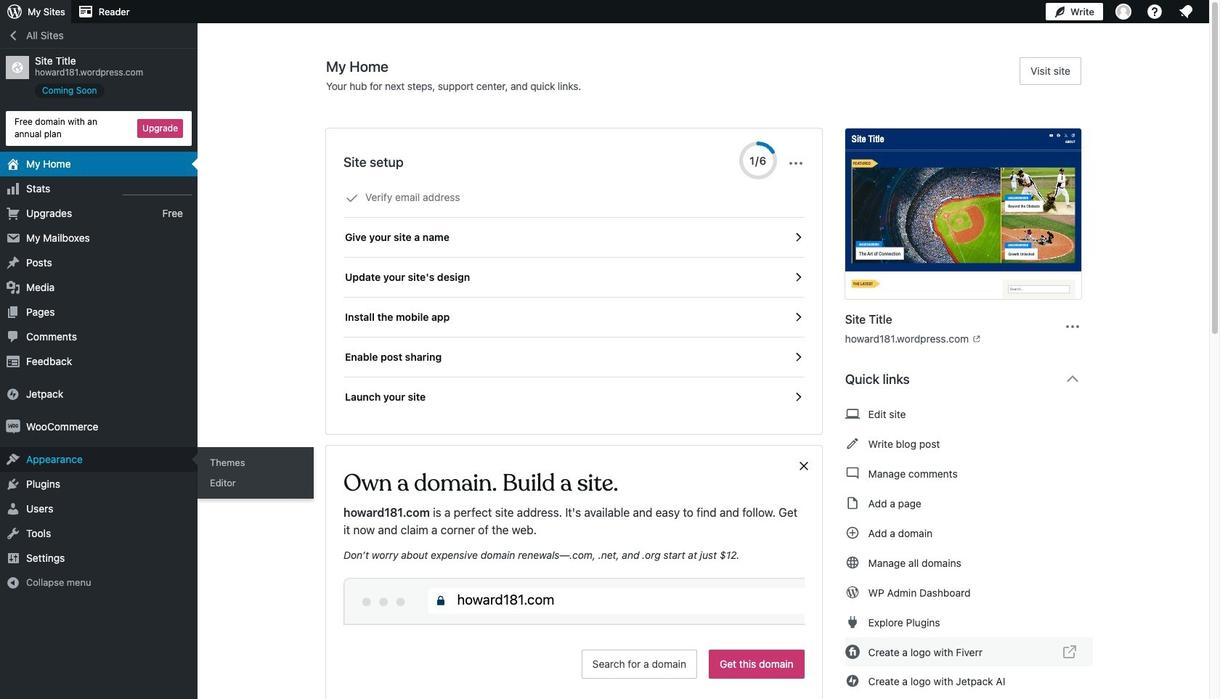 Task type: vqa. For each thing, say whether or not it's contained in the screenshot.
More information icon
no



Task type: locate. For each thing, give the bounding box(es) containing it.
highest hourly views 0 image
[[123, 186, 192, 195]]

1 vertical spatial img image
[[6, 420, 20, 434]]

dismiss domain name promotion image
[[797, 458, 810, 475]]

img image
[[6, 387, 20, 401], [6, 420, 20, 434]]

1 vertical spatial task enabled image
[[792, 271, 805, 284]]

laptop image
[[845, 405, 860, 423]]

2 task enabled image from the top
[[792, 271, 805, 284]]

0 vertical spatial img image
[[6, 387, 20, 401]]

help image
[[1146, 3, 1164, 20]]

launchpad checklist element
[[344, 178, 805, 417]]

1 task enabled image from the top
[[792, 231, 805, 244]]

0 vertical spatial task enabled image
[[792, 231, 805, 244]]

task enabled image
[[792, 351, 805, 364], [792, 391, 805, 404]]

task enabled image
[[792, 231, 805, 244], [792, 271, 805, 284], [792, 311, 805, 324]]

3 task enabled image from the top
[[792, 311, 805, 324]]

more options for site site title image
[[1064, 318, 1082, 335]]

mode_comment image
[[845, 465, 860, 482]]

2 vertical spatial task enabled image
[[792, 311, 805, 324]]

progress bar
[[739, 142, 777, 179]]

main content
[[326, 57, 1093, 700]]

1 vertical spatial task enabled image
[[792, 391, 805, 404]]

0 vertical spatial task enabled image
[[792, 351, 805, 364]]

2 task enabled image from the top
[[792, 391, 805, 404]]

my profile image
[[1116, 4, 1132, 20]]



Task type: describe. For each thing, give the bounding box(es) containing it.
dismiss settings image
[[787, 155, 805, 172]]

insert_drive_file image
[[845, 495, 860, 512]]

edit image
[[845, 435, 860, 453]]

1 task enabled image from the top
[[792, 351, 805, 364]]

1 img image from the top
[[6, 387, 20, 401]]

2 img image from the top
[[6, 420, 20, 434]]

manage your notifications image
[[1177, 3, 1195, 20]]



